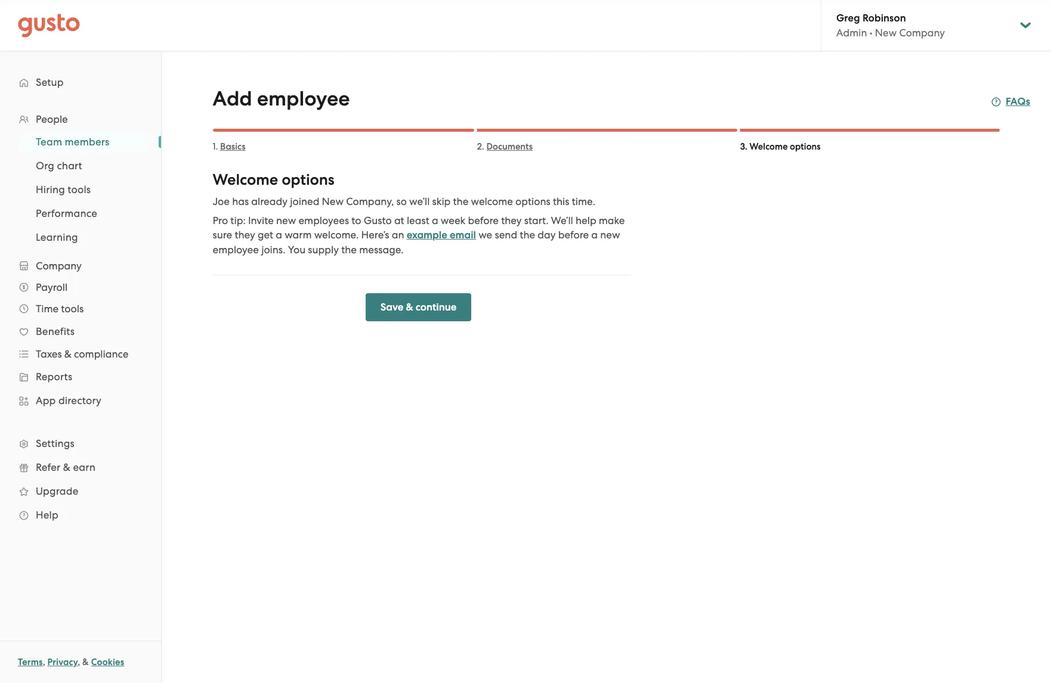 Task type: describe. For each thing, give the bounding box(es) containing it.
we
[[479, 229, 492, 241]]

hiring
[[36, 184, 65, 196]]

example
[[407, 229, 447, 242]]

org
[[36, 160, 54, 172]]

setup link
[[12, 72, 149, 93]]

hiring tools
[[36, 184, 91, 196]]

0 horizontal spatial they
[[235, 229, 255, 241]]

basics
[[220, 141, 245, 152]]

to
[[352, 215, 361, 227]]

week
[[441, 215, 466, 227]]

chart
[[57, 160, 82, 172]]

refer & earn
[[36, 462, 95, 474]]

learning link
[[21, 227, 149, 248]]

setup
[[36, 76, 64, 88]]

benefits
[[36, 326, 75, 338]]

app directory
[[36, 395, 101, 407]]

time tools button
[[12, 298, 149, 320]]

this
[[553, 196, 569, 208]]

continue
[[416, 301, 457, 314]]

here's
[[361, 229, 389, 241]]

•
[[870, 27, 873, 39]]

& left the cookies button
[[82, 657, 89, 668]]

people button
[[12, 109, 149, 130]]

day
[[538, 229, 556, 241]]

terms , privacy , & cookies
[[18, 657, 124, 668]]

0 vertical spatial employee
[[257, 87, 350, 111]]

employee inside we send the day before a new employee joins. you supply the message.
[[213, 244, 259, 256]]

privacy link
[[47, 657, 78, 668]]

before inside pro tip: invite new employees to gusto at least a week before they start. we'll help make sure they get a warm welcome. here's an
[[468, 215, 499, 227]]

time
[[36, 303, 59, 315]]

help link
[[12, 505, 149, 526]]

documents
[[487, 141, 533, 152]]

1 vertical spatial welcome
[[213, 171, 278, 189]]

schmoe
[[1003, 7, 1045, 21]]

app directory link
[[12, 390, 149, 412]]

company for robinson
[[899, 27, 945, 39]]

greg
[[836, 12, 860, 24]]

1 horizontal spatial options
[[515, 196, 550, 208]]

you
[[288, 244, 306, 256]]

warm
[[285, 229, 312, 241]]

start.
[[524, 215, 549, 227]]

welcome
[[471, 196, 513, 208]]

1 vertical spatial options
[[282, 171, 335, 189]]

1 horizontal spatial the
[[453, 196, 468, 208]]

help
[[576, 215, 596, 227]]

upgrade
[[36, 486, 78, 498]]

hiring tools link
[[21, 179, 149, 200]]

faqs
[[1006, 95, 1030, 108]]

joe for joe has already joined new company , so we'll skip the welcome options this time.
[[213, 196, 230, 208]]

terms
[[18, 657, 43, 668]]

upgrade link
[[12, 481, 149, 502]]

refer
[[36, 462, 60, 474]]

performance link
[[21, 203, 149, 224]]

already
[[251, 196, 288, 208]]

joins.
[[261, 244, 285, 256]]

joe has already joined new company , so we'll skip the welcome options this time.
[[213, 196, 595, 208]]

email
[[450, 229, 476, 242]]

make
[[599, 215, 625, 227]]

team members link
[[21, 131, 149, 153]]

taxes & compliance
[[36, 348, 129, 360]]

org chart link
[[21, 155, 149, 177]]

faqs button
[[991, 95, 1030, 109]]

save & continue button
[[366, 294, 471, 322]]

tools for time tools
[[61, 303, 84, 315]]

new for has
[[322, 196, 344, 208]]

1 horizontal spatial welcome options
[[750, 141, 821, 152]]

send
[[495, 229, 517, 241]]

org chart
[[36, 160, 82, 172]]

1 vertical spatial the
[[520, 229, 535, 241]]

before inside we send the day before a new employee joins. you supply the message.
[[558, 229, 589, 241]]

list containing team members
[[0, 130, 161, 249]]

gusto
[[364, 215, 392, 227]]

so
[[396, 196, 407, 208]]

payroll button
[[12, 277, 149, 298]]

team
[[36, 136, 62, 148]]

example email link
[[407, 229, 476, 242]]

joe for joe schmoe
[[981, 7, 1000, 21]]

settings
[[36, 438, 75, 450]]

new for robinson
[[875, 27, 897, 39]]



Task type: vqa. For each thing, say whether or not it's contained in the screenshot.
continue
yes



Task type: locate. For each thing, give the bounding box(es) containing it.
at
[[394, 215, 404, 227]]

invite
[[248, 215, 274, 227]]

tools
[[68, 184, 91, 196], [61, 303, 84, 315]]

1 horizontal spatial new
[[875, 27, 897, 39]]

list containing people
[[0, 109, 161, 527]]

time tools
[[36, 303, 84, 315]]

basics link
[[220, 141, 245, 152]]

sure
[[213, 229, 232, 241]]

gusto navigation element
[[0, 51, 161, 546]]

we'll
[[409, 196, 430, 208]]

1 vertical spatial new
[[322, 196, 344, 208]]

company inside dropdown button
[[36, 260, 82, 272]]

they
[[501, 215, 522, 227], [235, 229, 255, 241]]

1 horizontal spatial joe
[[981, 7, 1000, 21]]

1 vertical spatial before
[[558, 229, 589, 241]]

taxes
[[36, 348, 62, 360]]

message.
[[359, 244, 404, 256]]

we send the day before a new employee joins. you supply the message.
[[213, 229, 620, 256]]

company down robinson
[[899, 27, 945, 39]]

a down help at the right top of page
[[591, 229, 598, 241]]

company inside greg robinson admin • new company
[[899, 27, 945, 39]]

cookies
[[91, 657, 124, 668]]

0 horizontal spatial company
[[36, 260, 82, 272]]

0 vertical spatial they
[[501, 215, 522, 227]]

0 horizontal spatial a
[[276, 229, 282, 241]]

0 horizontal spatial welcome options
[[213, 171, 335, 189]]

supply
[[308, 244, 339, 256]]

1 horizontal spatial a
[[432, 215, 438, 227]]

& for continue
[[406, 301, 413, 314]]

save & continue
[[380, 301, 457, 314]]

joe up pro at the left of the page
[[213, 196, 230, 208]]

before
[[468, 215, 499, 227], [558, 229, 589, 241]]

1 list from the top
[[0, 109, 161, 527]]

0 vertical spatial welcome options
[[750, 141, 821, 152]]

save
[[380, 301, 404, 314]]

2 vertical spatial the
[[341, 244, 357, 256]]

tip:
[[230, 215, 246, 227]]

0 vertical spatial new
[[875, 27, 897, 39]]

company up gusto
[[346, 196, 391, 208]]

the down start.
[[520, 229, 535, 241]]

list
[[0, 109, 161, 527], [0, 130, 161, 249]]

new down robinson
[[875, 27, 897, 39]]

home image
[[18, 13, 80, 37]]

the
[[453, 196, 468, 208], [520, 229, 535, 241], [341, 244, 357, 256]]

new
[[276, 215, 296, 227], [600, 229, 620, 241]]

app
[[36, 395, 56, 407]]

0 horizontal spatial ,
[[43, 657, 45, 668]]

a right get at the left top
[[276, 229, 282, 241]]

new inside pro tip: invite new employees to gusto at least a week before they start. we'll help make sure they get a warm welcome. here's an
[[276, 215, 296, 227]]

terms link
[[18, 657, 43, 668]]

greg robinson admin • new company
[[836, 12, 945, 39]]

1 vertical spatial they
[[235, 229, 255, 241]]

0 vertical spatial welcome
[[750, 141, 788, 152]]

joe
[[981, 7, 1000, 21], [213, 196, 230, 208]]

0 vertical spatial company
[[899, 27, 945, 39]]

taxes & compliance button
[[12, 344, 149, 365]]

before down we'll
[[558, 229, 589, 241]]

2 horizontal spatial a
[[591, 229, 598, 241]]

payroll
[[36, 282, 68, 294]]

new
[[875, 27, 897, 39], [322, 196, 344, 208]]

& inside taxes & compliance dropdown button
[[64, 348, 72, 360]]

compliance
[[74, 348, 129, 360]]

0 vertical spatial joe
[[981, 7, 1000, 21]]

new up 'warm'
[[276, 215, 296, 227]]

company up payroll
[[36, 260, 82, 272]]

company button
[[12, 255, 149, 277]]

0 horizontal spatial joe
[[213, 196, 230, 208]]

&
[[406, 301, 413, 314], [64, 348, 72, 360], [63, 462, 70, 474], [82, 657, 89, 668]]

& right taxes
[[64, 348, 72, 360]]

get
[[258, 229, 273, 241]]

2 horizontal spatial the
[[520, 229, 535, 241]]

team members
[[36, 136, 109, 148]]

skip
[[432, 196, 451, 208]]

an
[[392, 229, 404, 241]]

, left the cookies button
[[78, 657, 80, 668]]

& inside save & continue button
[[406, 301, 413, 314]]

new up employees
[[322, 196, 344, 208]]

,
[[391, 196, 394, 208], [43, 657, 45, 668], [78, 657, 80, 668]]

2 horizontal spatial ,
[[391, 196, 394, 208]]

they up send
[[501, 215, 522, 227]]

1 vertical spatial company
[[346, 196, 391, 208]]

, left privacy
[[43, 657, 45, 668]]

the down the welcome.
[[341, 244, 357, 256]]

a up the 'example email'
[[432, 215, 438, 227]]

we'll
[[551, 215, 573, 227]]

members
[[65, 136, 109, 148]]

add
[[213, 87, 252, 111]]

2 horizontal spatial options
[[790, 141, 821, 152]]

performance
[[36, 208, 97, 220]]

cookies button
[[91, 656, 124, 670]]

reports
[[36, 371, 72, 383]]

1 vertical spatial new
[[600, 229, 620, 241]]

new down make
[[600, 229, 620, 241]]

2 vertical spatial options
[[515, 196, 550, 208]]

least
[[407, 215, 429, 227]]

company for has
[[346, 196, 391, 208]]

1 vertical spatial joe
[[213, 196, 230, 208]]

privacy
[[47, 657, 78, 668]]

before up we
[[468, 215, 499, 227]]

documents link
[[487, 141, 533, 152]]

1 horizontal spatial new
[[600, 229, 620, 241]]

0 vertical spatial before
[[468, 215, 499, 227]]

2 list from the top
[[0, 130, 161, 249]]

they down tip:
[[235, 229, 255, 241]]

0 horizontal spatial new
[[322, 196, 344, 208]]

add employee
[[213, 87, 350, 111]]

1 vertical spatial tools
[[61, 303, 84, 315]]

earn
[[73, 462, 95, 474]]

the right skip
[[453, 196, 468, 208]]

& left earn
[[63, 462, 70, 474]]

has
[[232, 196, 249, 208]]

0 horizontal spatial before
[[468, 215, 499, 227]]

employees
[[299, 215, 349, 227]]

& right save
[[406, 301, 413, 314]]

people
[[36, 113, 68, 125]]

0 vertical spatial tools
[[68, 184, 91, 196]]

tools inside dropdown button
[[61, 303, 84, 315]]

joe left schmoe
[[981, 7, 1000, 21]]

1 horizontal spatial company
[[346, 196, 391, 208]]

help
[[36, 509, 58, 521]]

learning
[[36, 231, 78, 243]]

1 horizontal spatial they
[[501, 215, 522, 227]]

pro tip: invite new employees to gusto at least a week before they start. we'll help make sure they get a warm welcome. here's an
[[213, 215, 625, 241]]

welcome
[[750, 141, 788, 152], [213, 171, 278, 189]]

welcome.
[[314, 229, 359, 241]]

directory
[[58, 395, 101, 407]]

tools down payroll dropdown button
[[61, 303, 84, 315]]

0 horizontal spatial welcome
[[213, 171, 278, 189]]

0 horizontal spatial options
[[282, 171, 335, 189]]

pro
[[213, 215, 228, 227]]

time.
[[572, 196, 595, 208]]

0 horizontal spatial the
[[341, 244, 357, 256]]

benefits link
[[12, 321, 149, 342]]

0 horizontal spatial new
[[276, 215, 296, 227]]

0 vertical spatial the
[[453, 196, 468, 208]]

new inside greg robinson admin • new company
[[875, 27, 897, 39]]

1 horizontal spatial before
[[558, 229, 589, 241]]

2 vertical spatial company
[[36, 260, 82, 272]]

new inside we send the day before a new employee joins. you supply the message.
[[600, 229, 620, 241]]

admin
[[836, 27, 867, 39]]

joe schmoe
[[981, 7, 1045, 21]]

& for earn
[[63, 462, 70, 474]]

& for compliance
[[64, 348, 72, 360]]

1 vertical spatial employee
[[213, 244, 259, 256]]

tools up "performance" link
[[68, 184, 91, 196]]

1 horizontal spatial ,
[[78, 657, 80, 668]]

2 horizontal spatial company
[[899, 27, 945, 39]]

0 vertical spatial new
[[276, 215, 296, 227]]

example email
[[407, 229, 476, 242]]

& inside 'refer & earn' link
[[63, 462, 70, 474]]

1 vertical spatial welcome options
[[213, 171, 335, 189]]

1 horizontal spatial welcome
[[750, 141, 788, 152]]

, left so
[[391, 196, 394, 208]]

tools for hiring tools
[[68, 184, 91, 196]]

a inside we send the day before a new employee joins. you supply the message.
[[591, 229, 598, 241]]

settings link
[[12, 433, 149, 455]]

0 vertical spatial options
[[790, 141, 821, 152]]



